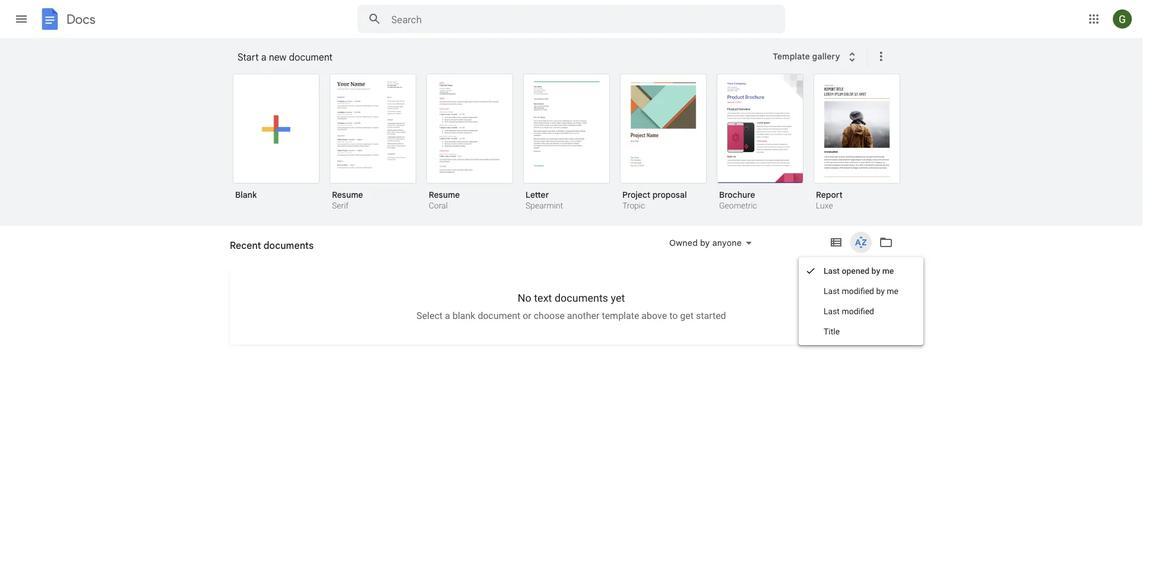 Task type: vqa. For each thing, say whether or not it's contained in the screenshot.


Task type: locate. For each thing, give the bounding box(es) containing it.
1 horizontal spatial a
[[445, 310, 450, 321]]

owned by anyone button
[[662, 236, 760, 250]]

tropic
[[623, 201, 645, 211]]

resume up serif
[[332, 189, 363, 200]]

last left opened
[[824, 266, 840, 276]]

resume for resume coral
[[429, 189, 460, 200]]

title
[[824, 326, 840, 336]]

brochure geometric
[[719, 189, 757, 211]]

resume
[[332, 189, 363, 200], [429, 189, 460, 200]]

last for last opened by me
[[824, 266, 840, 276]]

blank
[[453, 310, 475, 321]]

document
[[289, 51, 333, 63], [478, 310, 521, 321]]

by for last opened by me
[[872, 266, 880, 276]]

3 last from the top
[[824, 306, 840, 316]]

no
[[518, 292, 531, 304]]

documents
[[264, 239, 314, 251], [259, 244, 303, 255], [555, 292, 608, 304]]

owned by anyone
[[669, 238, 742, 248]]

list box
[[233, 71, 916, 226]]

1 last from the top
[[824, 266, 840, 276]]

1 vertical spatial document
[[478, 310, 521, 321]]

0 vertical spatial last
[[824, 266, 840, 276]]

a left blank
[[445, 310, 450, 321]]

letter option
[[523, 74, 610, 212]]

main menu image
[[14, 12, 29, 26]]

by down last opened by me
[[876, 286, 885, 296]]

last up title
[[824, 306, 840, 316]]

1 vertical spatial me
[[887, 286, 899, 296]]

spearmint
[[526, 201, 563, 211]]

1 vertical spatial by
[[872, 266, 880, 276]]

0 vertical spatial document
[[289, 51, 333, 63]]

last
[[824, 266, 840, 276], [824, 286, 840, 296], [824, 306, 840, 316]]

1 recent from the top
[[230, 239, 261, 251]]

docs link
[[38, 7, 95, 33]]

recent documents
[[230, 239, 314, 251], [230, 244, 303, 255]]

last for last modified by me
[[824, 286, 840, 296]]

by inside 'popup button'
[[700, 238, 710, 248]]

1 vertical spatial last
[[824, 286, 840, 296]]

1 horizontal spatial resume
[[429, 189, 460, 200]]

by
[[700, 238, 710, 248], [872, 266, 880, 276], [876, 286, 885, 296]]

0 vertical spatial a
[[261, 51, 266, 63]]

menu
[[799, 257, 924, 345]]

template
[[773, 51, 810, 62]]

owned
[[669, 238, 698, 248]]

menu containing last opened by me
[[799, 257, 924, 345]]

1 modified from the top
[[842, 286, 874, 296]]

1 vertical spatial modified
[[842, 306, 874, 316]]

template gallery button
[[765, 46, 867, 67]]

select
[[417, 310, 443, 321]]

1 horizontal spatial document
[[478, 310, 521, 321]]

started
[[696, 310, 726, 321]]

another
[[567, 310, 600, 321]]

2 vertical spatial by
[[876, 286, 885, 296]]

get
[[680, 310, 694, 321]]

0 vertical spatial me
[[883, 266, 894, 276]]

brochure option
[[717, 74, 804, 212]]

me
[[883, 266, 894, 276], [887, 286, 899, 296]]

above
[[642, 310, 667, 321]]

resume serif
[[332, 189, 363, 211]]

luxe
[[816, 201, 833, 211]]

modified down last modified by me
[[842, 306, 874, 316]]

a inside no text documents yet select a blank document or choose another template above to get started
[[445, 310, 450, 321]]

modified
[[842, 286, 874, 296], [842, 306, 874, 316]]

0 horizontal spatial resume option
[[330, 74, 416, 212]]

project proposal tropic
[[623, 189, 687, 211]]

0 horizontal spatial a
[[261, 51, 266, 63]]

a left new
[[261, 51, 266, 63]]

by right opened
[[872, 266, 880, 276]]

0 horizontal spatial document
[[289, 51, 333, 63]]

0 vertical spatial by
[[700, 238, 710, 248]]

document inside no text documents yet select a blank document or choose another template above to get started
[[478, 310, 521, 321]]

recent
[[230, 239, 261, 251], [230, 244, 257, 255]]

2 vertical spatial last
[[824, 306, 840, 316]]

document left or
[[478, 310, 521, 321]]

resume option
[[330, 74, 416, 212], [426, 74, 513, 212]]

proposal
[[653, 189, 687, 200]]

blank option
[[233, 74, 320, 208]]

start
[[238, 51, 259, 63]]

letter spearmint
[[526, 189, 563, 211]]

last for last modified
[[824, 306, 840, 316]]

1 resume from the left
[[332, 189, 363, 200]]

me right opened
[[883, 266, 894, 276]]

0 vertical spatial modified
[[842, 286, 874, 296]]

modified down last opened by me
[[842, 286, 874, 296]]

resume up coral
[[429, 189, 460, 200]]

None search field
[[358, 5, 785, 33]]

1 horizontal spatial resume option
[[426, 74, 513, 212]]

2 modified from the top
[[842, 306, 874, 316]]

1 vertical spatial a
[[445, 310, 450, 321]]

document right new
[[289, 51, 333, 63]]

1 recent documents from the top
[[230, 239, 314, 251]]

recent documents heading
[[230, 226, 314, 264]]

last opened by me
[[824, 266, 894, 276]]

last up 'last modified'
[[824, 286, 840, 296]]

by right owned in the right of the page
[[700, 238, 710, 248]]

last modified
[[824, 306, 874, 316]]

2 resume option from the left
[[426, 74, 513, 212]]

or
[[523, 310, 532, 321]]

a
[[261, 51, 266, 63], [445, 310, 450, 321]]

modified for last modified
[[842, 306, 874, 316]]

report option
[[814, 74, 901, 212]]

0 horizontal spatial resume
[[332, 189, 363, 200]]

text
[[534, 292, 552, 304]]

resume for resume serif
[[332, 189, 363, 200]]

2 resume from the left
[[429, 189, 460, 200]]

2 last from the top
[[824, 286, 840, 296]]

project proposal option
[[620, 74, 707, 212]]

me down last opened by me
[[887, 286, 899, 296]]



Task type: describe. For each thing, give the bounding box(es) containing it.
opened
[[842, 266, 870, 276]]

report
[[816, 189, 843, 200]]

no text documents yet region
[[230, 292, 913, 321]]

report luxe
[[816, 189, 843, 211]]

gallery
[[813, 51, 840, 62]]

choose
[[534, 310, 565, 321]]

no text documents yet select a blank document or choose another template above to get started
[[417, 292, 726, 321]]

yet
[[611, 292, 625, 304]]

docs
[[67, 11, 95, 27]]

search image
[[363, 7, 387, 31]]

recent inside heading
[[230, 239, 261, 251]]

me for last modified by me
[[887, 286, 899, 296]]

1 resume option from the left
[[330, 74, 416, 212]]

resume coral
[[429, 189, 460, 211]]

2 recent documents from the top
[[230, 244, 303, 255]]

project
[[623, 189, 651, 200]]

modified for last modified by me
[[842, 286, 874, 296]]

me for last opened by me
[[883, 266, 894, 276]]

document inside heading
[[289, 51, 333, 63]]

template
[[602, 310, 639, 321]]

brochure
[[719, 189, 755, 200]]

documents inside heading
[[264, 239, 314, 251]]

geometric
[[719, 201, 757, 211]]

letter
[[526, 189, 549, 200]]

new
[[269, 51, 287, 63]]

documents inside no text documents yet select a blank document or choose another template above to get started
[[555, 292, 608, 304]]

more actions. image
[[872, 49, 888, 64]]

start a new document heading
[[238, 38, 765, 76]]

blank
[[235, 189, 257, 200]]

to
[[670, 310, 678, 321]]

last modified by me
[[824, 286, 899, 296]]

by for last modified by me
[[876, 286, 885, 296]]

2 recent from the top
[[230, 244, 257, 255]]

anyone
[[712, 238, 742, 248]]

template gallery
[[773, 51, 840, 62]]

start a new document
[[238, 51, 333, 63]]

a inside heading
[[261, 51, 266, 63]]

serif
[[332, 201, 349, 211]]

coral
[[429, 201, 448, 211]]

list box containing blank
[[233, 71, 916, 226]]

Search bar text field
[[391, 14, 756, 26]]



